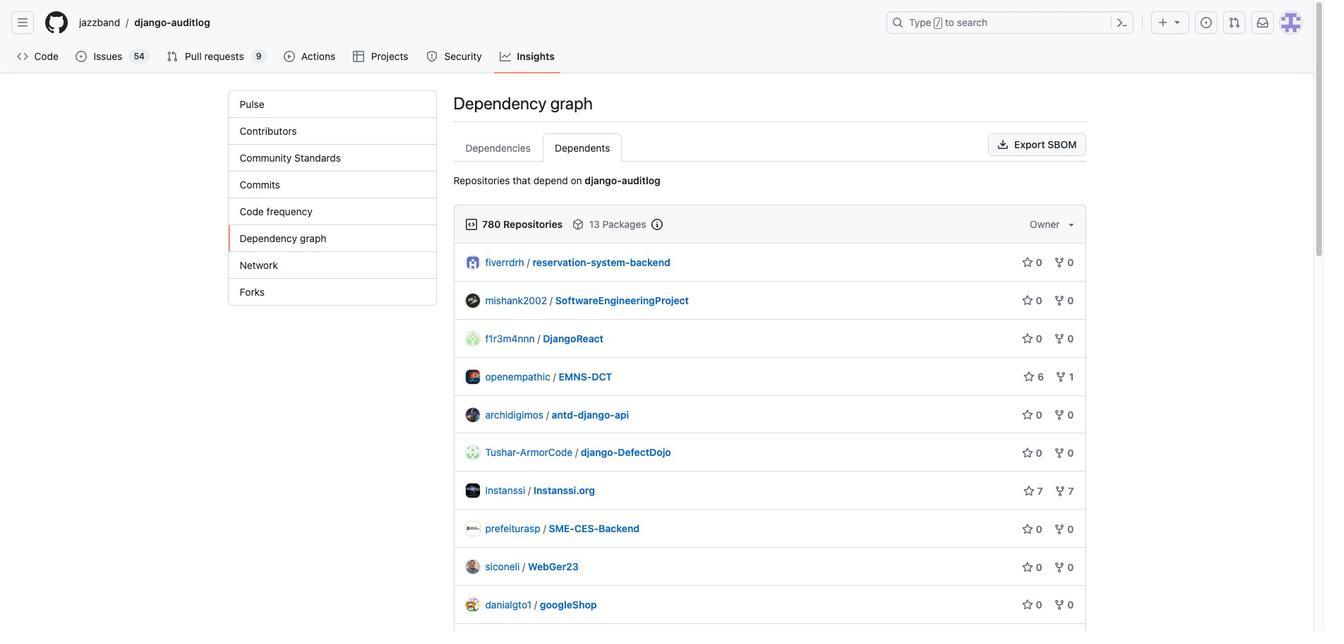 Task type: describe. For each thing, give the bounding box(es) containing it.
prefeiturasp link
[[485, 523, 541, 535]]

django- inside jazzband / django-auditlog
[[134, 16, 171, 28]]

search
[[957, 16, 988, 28]]

djangoreact
[[543, 332, 604, 344]]

pulse link
[[228, 91, 436, 118]]

system-
[[591, 256, 630, 268]]

contributors link
[[228, 118, 436, 145]]

security
[[444, 50, 482, 62]]

code for code
[[34, 50, 58, 62]]

@prefeiturasp image
[[466, 522, 480, 536]]

code frequency
[[240, 205, 313, 217]]

2 7 from the left
[[1066, 485, 1074, 497]]

forks
[[240, 286, 265, 298]]

insights link
[[494, 46, 561, 67]]

0 vertical spatial graph
[[550, 93, 593, 113]]

/ for djangoreact
[[538, 332, 540, 344]]

reservation-
[[533, 256, 591, 268]]

community
[[240, 152, 292, 164]]

instanssi.org
[[534, 485, 595, 497]]

network link
[[228, 252, 436, 279]]

repo forked image for archidigimos / antd-django-api
[[1054, 410, 1065, 421]]

contributors
[[240, 125, 297, 137]]

tushar-armorcode / django-defectdojo
[[485, 447, 671, 459]]

frequency
[[267, 205, 313, 217]]

issues
[[94, 50, 122, 62]]

pull
[[185, 50, 202, 62]]

emns-
[[559, 370, 592, 382]]

6
[[1035, 371, 1044, 383]]

f1r3m4nnn
[[485, 332, 535, 344]]

type / to search
[[909, 16, 988, 28]]

network
[[240, 259, 278, 271]]

security link
[[421, 46, 489, 67]]

f1r3m4nnn / djangoreact
[[485, 332, 604, 344]]

star image for siconeli / webger23
[[1022, 562, 1034, 573]]

/ for softwareengineeringproject
[[550, 294, 553, 306]]

owner
[[1030, 218, 1060, 230]]

1 vertical spatial auditlog
[[622, 174, 661, 186]]

/ for emns-
[[553, 370, 556, 382]]

dependencies link
[[454, 133, 543, 162]]

repositories         that depend on django-auditlog
[[454, 174, 661, 186]]

prefeiturasp
[[485, 523, 541, 535]]

shield image
[[426, 51, 438, 62]]

fiverrdrh link
[[485, 256, 524, 268]]

star image for fiverrdrh / reservation-system-backend
[[1022, 257, 1034, 269]]

projects link
[[348, 46, 415, 67]]

star image for mishank2002 / softwareengineeringproject
[[1022, 295, 1034, 307]]

warning element
[[649, 217, 666, 232]]

openempathic
[[485, 370, 551, 382]]

list containing jazzband
[[73, 11, 878, 34]]

community standards
[[240, 152, 341, 164]]

repo forked image for danialgto1 / googleshop
[[1054, 600, 1065, 611]]

insights
[[517, 50, 555, 62]]

insights element
[[228, 90, 437, 306]]

star image for danialgto1 / googleshop
[[1022, 600, 1034, 611]]

jazzband
[[79, 16, 120, 28]]

archidigimos
[[485, 408, 544, 420]]

django-defectdojo link
[[581, 447, 671, 459]]

f1r3m4nnn link
[[485, 332, 535, 344]]

package image
[[573, 219, 584, 230]]

export sbom
[[1015, 138, 1077, 150]]

fiverrdrh / reservation-system-backend
[[485, 256, 671, 268]]

packages
[[603, 218, 646, 230]]

/ for reservation-
[[527, 256, 530, 268]]

instanssi.org link
[[534, 485, 595, 497]]

/ for to
[[936, 18, 941, 28]]

pull requests
[[185, 50, 244, 62]]

repositories inside 780                 repositories link
[[503, 218, 563, 230]]

star image for f1r3m4nnn / djangoreact
[[1022, 333, 1034, 345]]

reservation-system-backend link
[[533, 256, 671, 268]]

django- down antd-django-api link on the bottom left of the page
[[581, 447, 618, 459]]

that
[[513, 174, 531, 186]]

instanssi / instanssi.org
[[485, 485, 595, 497]]

13                 packages link
[[573, 217, 646, 232]]

antd-django-api link
[[552, 408, 629, 420]]

@archidigimos image
[[466, 408, 480, 422]]

@mishank2002 image
[[466, 294, 480, 308]]

ces-
[[575, 523, 599, 535]]

django- right 'on'
[[585, 174, 622, 186]]

triangle down image
[[1066, 219, 1077, 230]]

emns-dct link
[[559, 370, 612, 382]]

notifications image
[[1257, 17, 1269, 28]]

@instanssi image
[[466, 484, 480, 498]]

issue opened image
[[1201, 17, 1212, 28]]

1 7 from the left
[[1035, 485, 1043, 497]]

danialgto1 / googleshop
[[485, 599, 597, 611]]

13                 packages
[[587, 218, 646, 230]]

table image
[[353, 51, 365, 62]]

/ for sme-
[[543, 523, 546, 535]]

star image for openempathic / emns-dct
[[1024, 371, 1035, 383]]

siconeli / webger23
[[485, 561, 579, 573]]

googleshop
[[540, 599, 597, 611]]

star image for prefeiturasp / sme-ces-backend
[[1022, 524, 1034, 535]]

@danialgto1 image
[[466, 598, 480, 612]]

webger23
[[528, 561, 579, 573]]

webger23 link
[[528, 561, 579, 573]]

depend
[[534, 174, 568, 186]]

0 vertical spatial dependency graph
[[454, 93, 593, 113]]

jazzband / django-auditlog
[[79, 16, 210, 29]]

tushar-armorcode link
[[485, 447, 573, 459]]

django- down 'dct'
[[578, 408, 615, 420]]

dependency graph inside 'dependency graph' link
[[240, 232, 327, 244]]

1
[[1067, 371, 1074, 383]]

graph image
[[500, 51, 511, 62]]

backend
[[630, 256, 671, 268]]

actions link
[[278, 46, 342, 67]]

780                 repositories
[[480, 218, 563, 230]]

780                 repositories link
[[466, 217, 563, 232]]

danialgto1
[[485, 599, 532, 611]]

siconeli
[[485, 561, 520, 573]]



Task type: locate. For each thing, give the bounding box(es) containing it.
/ right instanssi link
[[528, 485, 531, 497]]

/ inside type / to search
[[936, 18, 941, 28]]

1 horizontal spatial auditlog
[[622, 174, 661, 186]]

django-auditlog link
[[129, 11, 216, 34]]

mishank2002 link
[[485, 294, 547, 306]]

list
[[73, 11, 878, 34]]

star image for instanssi / instanssi.org
[[1024, 486, 1035, 497]]

dependency inside insights element
[[240, 232, 297, 244]]

/ right the danialgto1 link
[[534, 599, 537, 611]]

/ for instanssi.org
[[528, 485, 531, 497]]

1 vertical spatial repositories
[[503, 218, 563, 230]]

code for code frequency
[[240, 205, 264, 217]]

archidigimos / antd-django-api
[[485, 408, 629, 420]]

0 vertical spatial repositories
[[454, 174, 510, 186]]

graph
[[550, 93, 593, 113], [300, 232, 327, 244]]

softwareengineeringproject link
[[556, 294, 689, 306]]

triangle down image
[[1172, 16, 1183, 28]]

code down commits
[[240, 205, 264, 217]]

/ left emns-
[[553, 370, 556, 382]]

@fiverrdrh image
[[466, 256, 480, 270]]

/ for googleshop
[[534, 599, 537, 611]]

code square image
[[466, 219, 477, 230]]

repo forked image for tushar-armorcode / django-defectdojo
[[1054, 448, 1065, 459]]

repo forked image for fiverrdrh / reservation-system-backend
[[1054, 257, 1065, 269]]

code right code icon
[[34, 50, 58, 62]]

instanssi
[[485, 485, 525, 497]]

git pull request image
[[1229, 17, 1241, 28]]

download image
[[998, 139, 1009, 150]]

repositories
[[454, 174, 510, 186], [503, 218, 563, 230]]

0 horizontal spatial 7
[[1035, 485, 1043, 497]]

/ right "siconeli"
[[523, 561, 525, 573]]

0 horizontal spatial dependency
[[240, 232, 297, 244]]

owner button
[[1030, 217, 1077, 232]]

1 horizontal spatial 7
[[1066, 485, 1074, 497]]

repositories right 780
[[503, 218, 563, 230]]

projects
[[371, 50, 409, 62]]

code frequency link
[[228, 198, 436, 225]]

1 vertical spatial code
[[240, 205, 264, 217]]

graph up dependents link
[[550, 93, 593, 113]]

repo forked image
[[1054, 257, 1065, 269], [1054, 295, 1065, 307], [1054, 333, 1065, 345], [1056, 371, 1067, 383], [1054, 410, 1065, 421], [1054, 600, 1065, 611]]

googleshop link
[[540, 599, 597, 611]]

1 vertical spatial dependency graph
[[240, 232, 327, 244]]

homepage image
[[45, 11, 68, 34]]

dependencies
[[466, 142, 531, 154]]

dependency graph link
[[228, 225, 436, 252]]

/ right fiverrdrh link
[[527, 256, 530, 268]]

export
[[1015, 138, 1045, 150]]

sme-
[[549, 523, 575, 535]]

dependency graph down 'frequency'
[[240, 232, 327, 244]]

auditlog up pull
[[171, 16, 210, 28]]

djangoreact link
[[543, 332, 604, 344]]

@f1r3m4nnn image
[[466, 332, 480, 346]]

@siconeli image
[[466, 560, 480, 574]]

3 star image from the top
[[1022, 448, 1034, 459]]

0 horizontal spatial code
[[34, 50, 58, 62]]

dependency
[[454, 93, 547, 113], [240, 232, 297, 244]]

auditlog inside jazzband / django-auditlog
[[171, 16, 210, 28]]

command palette image
[[1117, 17, 1128, 28]]

dependency graph down insights link
[[454, 93, 593, 113]]

warning image
[[652, 219, 663, 230]]

repo forked image for mishank2002 / softwareengineeringproject
[[1054, 295, 1065, 307]]

openempathic / emns-dct
[[485, 370, 612, 382]]

1 horizontal spatial graph
[[550, 93, 593, 113]]

pulse
[[240, 98, 265, 110]]

/ left the antd-
[[546, 408, 549, 420]]

repo forked image for prefeiturasp / sme-ces-backend
[[1054, 524, 1065, 535]]

13
[[589, 218, 600, 230]]

/ left the to
[[936, 18, 941, 28]]

prefeiturasp / sme-ces-backend
[[485, 523, 640, 535]]

/
[[126, 17, 129, 29], [936, 18, 941, 28], [527, 256, 530, 268], [550, 294, 553, 306], [538, 332, 540, 344], [553, 370, 556, 382], [546, 408, 549, 420], [575, 447, 578, 459], [528, 485, 531, 497], [543, 523, 546, 535], [523, 561, 525, 573], [534, 599, 537, 611]]

commits
[[240, 179, 280, 191]]

dependency insights menu element
[[454, 133, 1086, 162]]

django- up 54
[[134, 16, 171, 28]]

on
[[571, 174, 582, 186]]

django-
[[134, 16, 171, 28], [585, 174, 622, 186], [578, 408, 615, 420], [581, 447, 618, 459]]

1 horizontal spatial dependency graph
[[454, 93, 593, 113]]

auditlog up warning element
[[622, 174, 661, 186]]

1 star image from the top
[[1022, 295, 1034, 307]]

to
[[945, 16, 955, 28]]

code inside insights element
[[240, 205, 264, 217]]

1 horizontal spatial code
[[240, 205, 264, 217]]

/ for antd-
[[546, 408, 549, 420]]

mishank2002
[[485, 294, 547, 306]]

1 horizontal spatial dependency
[[454, 93, 547, 113]]

plus image
[[1158, 17, 1169, 28]]

54
[[134, 51, 145, 61]]

danialgto1 link
[[485, 599, 532, 611]]

0 horizontal spatial graph
[[300, 232, 327, 244]]

repo forked image
[[1054, 448, 1065, 459], [1055, 486, 1066, 497], [1054, 524, 1065, 535], [1054, 562, 1065, 573]]

repo forked image for siconeli / webger23
[[1054, 562, 1065, 573]]

commits link
[[228, 172, 436, 198]]

requests
[[204, 50, 244, 62]]

backend
[[599, 523, 640, 535]]

/ left sme-
[[543, 523, 546, 535]]

dct
[[592, 370, 612, 382]]

dependency down the code frequency
[[240, 232, 297, 244]]

star image
[[1022, 257, 1034, 269], [1024, 371, 1035, 383], [1022, 410, 1034, 421], [1024, 486, 1035, 497], [1022, 562, 1034, 573], [1022, 600, 1034, 611]]

fiverrdrh
[[485, 256, 524, 268]]

0 vertical spatial code
[[34, 50, 58, 62]]

star image
[[1022, 295, 1034, 307], [1022, 333, 1034, 345], [1022, 448, 1034, 459], [1022, 524, 1034, 535]]

dependents
[[555, 142, 610, 154]]

api
[[615, 408, 629, 420]]

forks link
[[228, 279, 436, 305]]

type
[[909, 16, 932, 28]]

repositories down dependencies
[[454, 174, 510, 186]]

/ inside jazzband / django-auditlog
[[126, 17, 129, 29]]

archidigimos link
[[485, 408, 544, 420]]

star image for archidigimos / antd-django-api
[[1022, 410, 1034, 421]]

instanssi link
[[485, 485, 525, 497]]

@openempathic image
[[466, 370, 480, 384]]

dependency graph
[[454, 93, 593, 113], [240, 232, 327, 244]]

git pull request image
[[167, 51, 178, 62]]

dependency up dependencies link
[[454, 93, 547, 113]]

sme-ces-backend link
[[549, 523, 640, 535]]

/ for webger23
[[523, 561, 525, 573]]

/ right jazzband
[[126, 17, 129, 29]]

armorcode
[[520, 447, 573, 459]]

sbom
[[1048, 138, 1077, 150]]

antd-
[[552, 408, 578, 420]]

standards
[[294, 152, 341, 164]]

code link
[[11, 46, 65, 67]]

/ right f1r3m4nnn
[[538, 332, 540, 344]]

repo forked image for instanssi / instanssi.org
[[1055, 486, 1066, 497]]

/ right mishank2002 link
[[550, 294, 553, 306]]

4 star image from the top
[[1022, 524, 1034, 535]]

code image
[[17, 51, 28, 62]]

defectdojo
[[618, 447, 671, 459]]

tushar-
[[485, 447, 520, 459]]

/ right armorcode
[[575, 447, 578, 459]]

graph inside 'dependency graph' link
[[300, 232, 327, 244]]

jazzband link
[[73, 11, 126, 34]]

0 horizontal spatial auditlog
[[171, 16, 210, 28]]

openempathic link
[[485, 370, 551, 382]]

1 vertical spatial dependency
[[240, 232, 297, 244]]

0
[[1034, 257, 1043, 269], [1065, 257, 1074, 269], [1034, 295, 1043, 307], [1065, 295, 1074, 307], [1034, 333, 1043, 345], [1065, 333, 1074, 345], [1034, 409, 1043, 421], [1065, 409, 1074, 421], [1034, 447, 1043, 459], [1065, 447, 1074, 459], [1034, 523, 1043, 535], [1065, 523, 1074, 535], [1034, 561, 1043, 573], [1065, 561, 1074, 573], [1034, 599, 1043, 611], [1065, 599, 1074, 611]]

play image
[[284, 51, 295, 62]]

issue opened image
[[76, 51, 87, 62]]

auditlog
[[171, 16, 210, 28], [622, 174, 661, 186]]

2 star image from the top
[[1022, 333, 1034, 345]]

dependents link
[[543, 133, 622, 162]]

0 horizontal spatial dependency graph
[[240, 232, 327, 244]]

repo forked image for openempathic / emns-dct
[[1056, 371, 1067, 383]]

actions
[[301, 50, 335, 62]]

0 vertical spatial dependency
[[454, 93, 547, 113]]

1 vertical spatial graph
[[300, 232, 327, 244]]

repo forked image for f1r3m4nnn / djangoreact
[[1054, 333, 1065, 345]]

0 vertical spatial auditlog
[[171, 16, 210, 28]]

graph down code frequency link in the left top of the page
[[300, 232, 327, 244]]

star image for tushar-armorcode / django-defectdojo
[[1022, 448, 1034, 459]]

@tushar armorcode image
[[466, 446, 480, 460]]

community standards link
[[228, 145, 436, 172]]

mishank2002 / softwareengineeringproject
[[485, 294, 689, 306]]

export sbom link
[[989, 133, 1086, 156]]

siconeli link
[[485, 561, 520, 573]]

9
[[256, 51, 262, 61]]

/ for django-
[[126, 17, 129, 29]]



Task type: vqa. For each thing, say whether or not it's contained in the screenshot.


